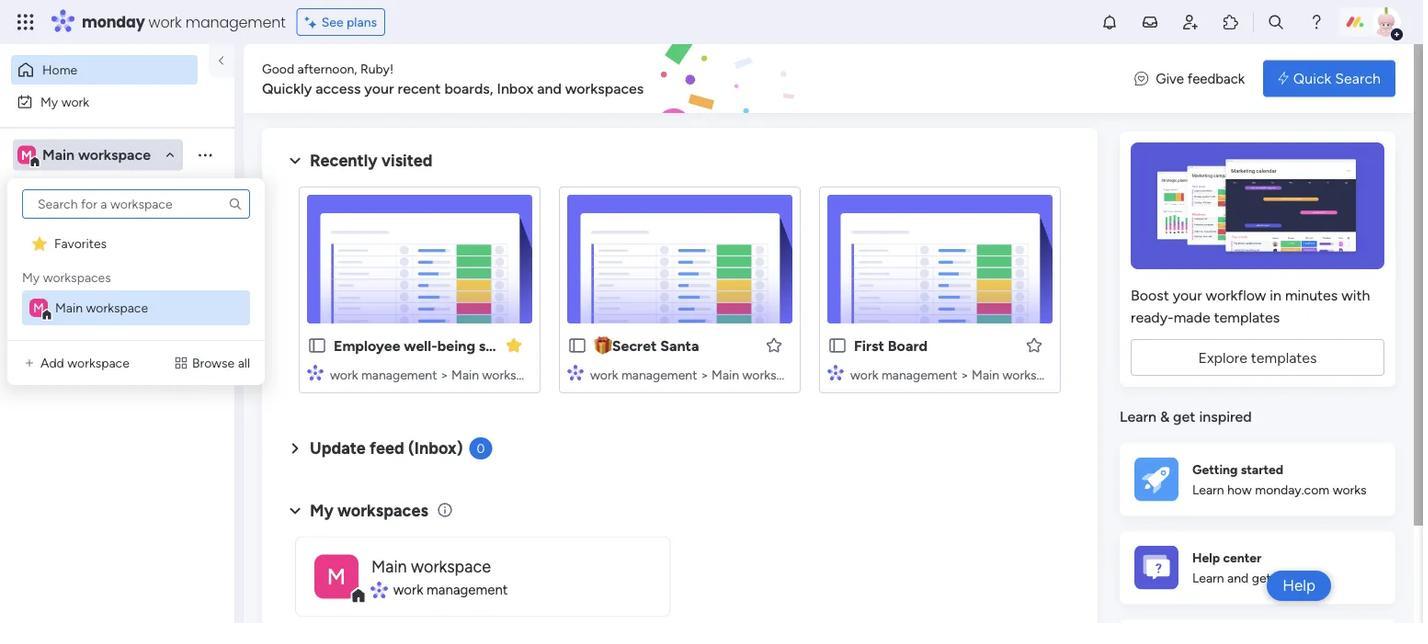 Task type: describe. For each thing, give the bounding box(es) containing it.
workspaces inside row
[[43, 270, 111, 285]]

boost your workflow in minutes with ready-made templates
[[1131, 286, 1370, 326]]

board for well-
[[72, 228, 105, 244]]

learn for getting
[[1192, 482, 1224, 498]]

2 vertical spatial main workspace
[[371, 556, 491, 576]]

browse
[[192, 355, 235, 371]]

service icon image for add workspace
[[22, 356, 37, 371]]

secret inside quick search results list box
[[612, 337, 657, 354]]

board for management
[[888, 337, 928, 354]]

🎁 secret santa for 🎁 secret santa public board image
[[43, 291, 134, 307]]

explore templates
[[1198, 349, 1317, 366]]

recent
[[398, 80, 441, 97]]

m for workspace selection element
[[21, 147, 32, 163]]

main workspace for workspace icon inside tree grid
[[55, 300, 148, 316]]

Search for content search field
[[22, 189, 250, 219]]

management for employee well-being survey
[[361, 367, 437, 382]]

getting started learn how monday.com works
[[1192, 461, 1367, 498]]

workspace inside button
[[67, 355, 129, 371]]

my inside button
[[40, 94, 58, 109]]

feedback
[[1188, 70, 1245, 87]]

v2 user feedback image
[[1135, 68, 1149, 89]]

none search field inside list box
[[22, 189, 250, 219]]

management for 🎁 secret santa
[[621, 367, 697, 382]]

learn for help
[[1192, 571, 1224, 586]]

workspace down add to favorites icon
[[1003, 367, 1065, 382]]

visited
[[381, 151, 433, 171]]

public board image for 🎁 secret santa
[[19, 290, 37, 308]]

Search in workspace field
[[39, 184, 154, 205]]

v2 bolt switch image
[[1278, 68, 1289, 89]]

workspace inside list box
[[86, 300, 148, 316]]

workflow
[[1206, 286, 1266, 304]]

search
[[1335, 70, 1381, 87]]

ruby anderson image
[[1372, 7, 1401, 37]]

employee for the left public board icon
[[43, 260, 100, 275]]

recently visited
[[310, 151, 433, 171]]

1 vertical spatial workspace image
[[314, 555, 359, 599]]

give
[[1156, 70, 1184, 87]]

service icon image for browse all
[[174, 356, 188, 371]]

main inside workspace selection element
[[42, 146, 75, 164]]

quick search results list box
[[284, 172, 1076, 416]]

employee well-being survey inside quick search results list box
[[334, 337, 524, 354]]

inbox
[[497, 80, 534, 97]]

main workspace element
[[22, 291, 250, 325]]

workspace options image
[[196, 145, 214, 164]]

workspace down add to favorites image
[[742, 367, 805, 382]]

see plans button
[[297, 8, 385, 36]]

good afternoon, ruby! quickly access your recent boards, inbox and workspaces
[[262, 61, 644, 97]]

first board for employee
[[43, 228, 105, 244]]

templates image image
[[1136, 143, 1379, 269]]

invite members image
[[1181, 13, 1200, 31]]

help for help
[[1283, 576, 1316, 595]]

your inside 'good afternoon, ruby! quickly access your recent boards, inbox and workspaces'
[[364, 80, 394, 97]]

afternoon,
[[297, 61, 357, 76]]

employee well-being survey inside list box
[[43, 260, 205, 275]]

workspace up search in workspace field
[[78, 146, 151, 164]]

santa inside quick search results list box
[[660, 337, 699, 354]]

select product image
[[17, 13, 35, 31]]

get inside help center learn and get support
[[1252, 571, 1271, 586]]

survey for remove from favorites icon's public board icon
[[479, 337, 524, 354]]

help button
[[1267, 571, 1331, 601]]

help image
[[1307, 13, 1326, 31]]

public board image for add to favorites image
[[567, 336, 588, 356]]

help for help center learn and get support
[[1192, 550, 1220, 565]]

> for being
[[440, 367, 448, 382]]

inbox image
[[1141, 13, 1159, 31]]

in
[[1270, 286, 1282, 304]]

survey for the left public board icon
[[167, 260, 205, 275]]

home button
[[11, 55, 198, 85]]

being inside quick search results list box
[[437, 337, 475, 354]]

well- inside list box
[[103, 260, 131, 275]]

1 horizontal spatial my workspaces
[[310, 501, 428, 521]]

being inside list box
[[131, 260, 164, 275]]

workspace image inside tree grid
[[29, 299, 48, 317]]

works
[[1333, 482, 1367, 498]]

first board for work
[[854, 337, 928, 354]]

minutes
[[1285, 286, 1338, 304]]

close my workspaces image
[[284, 500, 306, 522]]

ruby!
[[360, 61, 394, 76]]

recently
[[310, 151, 378, 171]]

> for santa
[[700, 367, 709, 382]]

close recently visited image
[[284, 150, 306, 172]]

ready-
[[1131, 308, 1174, 326]]

inspired
[[1199, 408, 1252, 426]]

0 vertical spatial learn
[[1120, 408, 1157, 426]]

work management > main workspace for santa
[[590, 367, 805, 382]]

2 vertical spatial workspaces
[[337, 501, 428, 521]]

quick search
[[1293, 70, 1381, 87]]

public board image for first board
[[827, 336, 848, 356]]

0 horizontal spatial public board image
[[19, 259, 37, 276]]

with
[[1342, 286, 1370, 304]]

my work
[[40, 94, 89, 109]]

list box containing favorites
[[18, 189, 254, 325]]

my work button
[[11, 87, 198, 116]]

add workspace button
[[15, 348, 137, 378]]



Task type: locate. For each thing, give the bounding box(es) containing it.
1 horizontal spatial help
[[1283, 576, 1316, 595]]

my down home
[[40, 94, 58, 109]]

main workspace up work management
[[371, 556, 491, 576]]

1 horizontal spatial 🎁
[[594, 337, 609, 354]]

search image
[[228, 197, 243, 211]]

v2 star 2 image
[[32, 235, 47, 252]]

board
[[72, 228, 105, 244], [888, 337, 928, 354]]

main workspace down my workspaces row
[[55, 300, 148, 316]]

my
[[40, 94, 58, 109], [22, 270, 40, 285], [310, 501, 334, 521]]

well- inside quick search results list box
[[404, 337, 437, 354]]

templates
[[1214, 308, 1280, 326], [1251, 349, 1317, 366]]

templates inside boost your workflow in minutes with ready-made templates
[[1214, 308, 1280, 326]]

0 vertical spatial employee
[[43, 260, 100, 275]]

employee inside quick search results list box
[[334, 337, 400, 354]]

0 vertical spatial templates
[[1214, 308, 1280, 326]]

workspace
[[78, 146, 151, 164], [86, 300, 148, 316], [67, 355, 129, 371], [482, 367, 544, 382], [742, 367, 805, 382], [1003, 367, 1065, 382], [411, 556, 491, 576]]

2 horizontal spatial m
[[327, 564, 346, 590]]

getting started element
[[1120, 443, 1396, 516]]

1 horizontal spatial well-
[[404, 337, 437, 354]]

open update feed (inbox) image
[[284, 438, 306, 460]]

m inside tree grid
[[33, 300, 44, 316]]

list box
[[18, 189, 254, 325], [0, 217, 234, 563]]

first for employee
[[43, 228, 68, 244]]

add to favorites image
[[1025, 336, 1044, 354]]

1 vertical spatial employee well-being survey
[[334, 337, 524, 354]]

work management > main workspace down add to favorites icon
[[850, 367, 1065, 382]]

service icon image left browse
[[174, 356, 188, 371]]

workspace down remove from favorites icon
[[482, 367, 544, 382]]

learn inside help center learn and get support
[[1192, 571, 1224, 586]]

0 vertical spatial my workspaces
[[22, 270, 111, 285]]

🎁
[[43, 291, 56, 307], [594, 337, 609, 354]]

0 horizontal spatial first
[[43, 228, 68, 244]]

main inside tree grid
[[55, 300, 83, 316]]

survey inside quick search results list box
[[479, 337, 524, 354]]

help center element
[[1120, 531, 1396, 605]]

workspaces
[[565, 80, 644, 97], [43, 270, 111, 285], [337, 501, 428, 521]]

🎁 secret santa for add to favorites image's public board icon
[[594, 337, 699, 354]]

0 horizontal spatial board
[[72, 228, 105, 244]]

add
[[40, 355, 64, 371]]

2 work management > main workspace from the left
[[590, 367, 805, 382]]

good
[[262, 61, 294, 76]]

get right &
[[1173, 408, 1196, 426]]

being left remove from favorites icon
[[437, 337, 475, 354]]

favorites
[[54, 236, 107, 251]]

3 > from the left
[[961, 367, 969, 382]]

1 horizontal spatial and
[[1227, 571, 1249, 586]]

learn & get inspired
[[1120, 408, 1252, 426]]

learn down getting
[[1192, 482, 1224, 498]]

board inside list box
[[72, 228, 105, 244]]

main workspace inside tree grid
[[55, 300, 148, 316]]

how
[[1227, 482, 1252, 498]]

monday work management
[[82, 11, 286, 32]]

0 horizontal spatial 🎁
[[43, 291, 56, 307]]

tree grid
[[22, 226, 250, 325]]

0 vertical spatial secret
[[59, 291, 97, 307]]

2 horizontal spatial public board image
[[567, 336, 588, 356]]

1 horizontal spatial get
[[1252, 571, 1271, 586]]

0 horizontal spatial santa
[[101, 291, 134, 307]]

being up the main workspace element
[[131, 260, 164, 275]]

0 vertical spatial workspaces
[[565, 80, 644, 97]]

0 vertical spatial first
[[43, 228, 68, 244]]

0 vertical spatial help
[[1192, 550, 1220, 565]]

templates inside button
[[1251, 349, 1317, 366]]

workspace right add
[[67, 355, 129, 371]]

2 > from the left
[[700, 367, 709, 382]]

well-
[[103, 260, 131, 275], [404, 337, 437, 354]]

boost
[[1131, 286, 1169, 304]]

0 horizontal spatial >
[[440, 367, 448, 382]]

my inside row
[[22, 270, 40, 285]]

workspace selection element
[[17, 144, 154, 168]]

workspaces down "update feed (inbox)"
[[337, 501, 428, 521]]

work
[[149, 11, 182, 32], [61, 94, 89, 109], [330, 367, 358, 382], [590, 367, 618, 382], [850, 367, 878, 382], [393, 582, 423, 598]]

employee inside list box
[[43, 260, 100, 275]]

board inside quick search results list box
[[888, 337, 928, 354]]

0 horizontal spatial get
[[1173, 408, 1196, 426]]

employee for remove from favorites icon's public board icon
[[334, 337, 400, 354]]

0 vertical spatial your
[[364, 80, 394, 97]]

1 vertical spatial secret
[[612, 337, 657, 354]]

0 horizontal spatial my
[[22, 270, 40, 285]]

1 vertical spatial 🎁
[[594, 337, 609, 354]]

see plans
[[322, 14, 377, 30]]

my workspaces row
[[22, 261, 111, 287]]

1 vertical spatial my
[[22, 270, 40, 285]]

1 horizontal spatial my
[[40, 94, 58, 109]]

main workspace for workspace image
[[42, 146, 151, 164]]

learn inside getting started learn how monday.com works
[[1192, 482, 1224, 498]]

workspace down my workspaces row
[[86, 300, 148, 316]]

get
[[1173, 408, 1196, 426], [1252, 571, 1271, 586]]

1 vertical spatial templates
[[1251, 349, 1317, 366]]

first board inside quick search results list box
[[854, 337, 928, 354]]

quick search button
[[1263, 60, 1396, 97]]

and inside 'good afternoon, ruby! quickly access your recent boards, inbox and workspaces'
[[537, 80, 562, 97]]

workspaces inside 'good afternoon, ruby! quickly access your recent boards, inbox and workspaces'
[[565, 80, 644, 97]]

workspace image
[[29, 299, 48, 317], [314, 555, 359, 599]]

option
[[0, 220, 234, 223]]

first board inside list box
[[43, 228, 105, 244]]

1 horizontal spatial secret
[[612, 337, 657, 354]]

first board
[[43, 228, 105, 244], [854, 337, 928, 354]]

0 vertical spatial and
[[537, 80, 562, 97]]

update
[[310, 439, 366, 458]]

1 horizontal spatial your
[[1173, 286, 1202, 304]]

employee
[[43, 260, 100, 275], [334, 337, 400, 354]]

boards,
[[444, 80, 493, 97]]

service icon image inside 'add workspace' button
[[22, 356, 37, 371]]

0 horizontal spatial workspace image
[[29, 299, 48, 317]]

management
[[185, 11, 286, 32], [361, 367, 437, 382], [621, 367, 697, 382], [882, 367, 958, 382], [427, 582, 508, 598]]

1 horizontal spatial employee
[[334, 337, 400, 354]]

service icon image inside browse all button
[[174, 356, 188, 371]]

access
[[316, 80, 361, 97]]

search everything image
[[1267, 13, 1285, 31]]

workspaces right the inbox
[[565, 80, 644, 97]]

0 horizontal spatial employee well-being survey
[[43, 260, 205, 275]]

help inside help button
[[1283, 576, 1316, 595]]

tree grid inside list box
[[22, 226, 250, 325]]

2 vertical spatial learn
[[1192, 571, 1224, 586]]

add workspace
[[40, 355, 129, 371]]

1 horizontal spatial public board image
[[307, 336, 327, 356]]

1 horizontal spatial santa
[[660, 337, 699, 354]]

your
[[364, 80, 394, 97], [1173, 286, 1202, 304]]

0 horizontal spatial employee
[[43, 260, 100, 275]]

service icon image
[[22, 356, 37, 371], [174, 356, 188, 371]]

my workspaces
[[22, 270, 111, 285], [310, 501, 428, 521]]

my down v2 star 2 'icon'
[[22, 270, 40, 285]]

your inside boost your workflow in minutes with ready-made templates
[[1173, 286, 1202, 304]]

1 vertical spatial well-
[[404, 337, 437, 354]]

update feed (inbox)
[[310, 439, 463, 458]]

0 vertical spatial santa
[[101, 291, 134, 307]]

0 vertical spatial public board image
[[19, 290, 37, 308]]

0 vertical spatial main workspace
[[42, 146, 151, 164]]

1 horizontal spatial >
[[700, 367, 709, 382]]

and right the inbox
[[537, 80, 562, 97]]

1 service icon image from the left
[[22, 356, 37, 371]]

explore
[[1198, 349, 1248, 366]]

workspace up work management
[[411, 556, 491, 576]]

0 horizontal spatial being
[[131, 260, 164, 275]]

main workspace inside workspace selection element
[[42, 146, 151, 164]]

public board image
[[19, 259, 37, 276], [307, 336, 327, 356], [567, 336, 588, 356]]

1 work management > main workspace from the left
[[330, 367, 544, 382]]

0 vertical spatial employee well-being survey
[[43, 260, 205, 275]]

0 vertical spatial well-
[[103, 260, 131, 275]]

m inside workspace image
[[21, 147, 32, 163]]

1 horizontal spatial 🎁 secret santa
[[594, 337, 699, 354]]

0 horizontal spatial work management > main workspace
[[330, 367, 544, 382]]

santa inside list box
[[101, 291, 134, 307]]

0 vertical spatial get
[[1173, 408, 1196, 426]]

1 vertical spatial get
[[1252, 571, 1271, 586]]

🎁 right remove from favorites icon
[[594, 337, 609, 354]]

my workspaces inside list box
[[22, 270, 111, 285]]

1 horizontal spatial m
[[33, 300, 44, 316]]

give feedback
[[1156, 70, 1245, 87]]

first inside list box
[[43, 228, 68, 244]]

your up made
[[1173, 286, 1202, 304]]

2 vertical spatial m
[[327, 564, 346, 590]]

workspaces down favorites
[[43, 270, 111, 285]]

public board image down my workspaces row
[[19, 290, 37, 308]]

remove from favorites image
[[505, 336, 523, 354]]

secret
[[59, 291, 97, 307], [612, 337, 657, 354]]

1 horizontal spatial public board image
[[827, 336, 848, 356]]

home
[[42, 62, 77, 78]]

management for first board
[[882, 367, 958, 382]]

0 vertical spatial board
[[72, 228, 105, 244]]

1 horizontal spatial workspace image
[[314, 555, 359, 599]]

plans
[[347, 14, 377, 30]]

1 horizontal spatial board
[[888, 337, 928, 354]]

main workspace up search in workspace field
[[42, 146, 151, 164]]

0 vertical spatial first board
[[43, 228, 105, 244]]

0 horizontal spatial help
[[1192, 550, 1220, 565]]

list box containing first board
[[0, 217, 234, 563]]

help center learn and get support
[[1192, 550, 1320, 586]]

🎁 down my workspaces row
[[43, 291, 56, 307]]

started
[[1241, 461, 1284, 477]]

1 horizontal spatial service icon image
[[174, 356, 188, 371]]

notifications image
[[1101, 13, 1119, 31]]

1 horizontal spatial survey
[[479, 337, 524, 354]]

public board image right remove from favorites icon
[[567, 336, 588, 356]]

0 vertical spatial being
[[131, 260, 164, 275]]

(inbox)
[[408, 439, 463, 458]]

getting
[[1192, 461, 1238, 477]]

learn left &
[[1120, 408, 1157, 426]]

see
[[322, 14, 344, 30]]

0 horizontal spatial your
[[364, 80, 394, 97]]

explore templates button
[[1131, 339, 1385, 376]]

🎁 secret santa inside quick search results list box
[[594, 337, 699, 354]]

1 vertical spatial learn
[[1192, 482, 1224, 498]]

public board image down v2 star 2 'icon'
[[19, 259, 37, 276]]

all
[[238, 355, 250, 371]]

0 horizontal spatial m
[[21, 147, 32, 163]]

work inside my work button
[[61, 94, 89, 109]]

help
[[1192, 550, 1220, 565], [1283, 576, 1316, 595]]

templates down workflow
[[1214, 308, 1280, 326]]

work management
[[393, 582, 508, 598]]

0 horizontal spatial and
[[537, 80, 562, 97]]

work management > main workspace for being
[[330, 367, 544, 382]]

learn
[[1120, 408, 1157, 426], [1192, 482, 1224, 498], [1192, 571, 1224, 586]]

&
[[1160, 408, 1170, 426]]

0 horizontal spatial secret
[[59, 291, 97, 307]]

1 vertical spatial my workspaces
[[310, 501, 428, 521]]

tree grid containing favorites
[[22, 226, 250, 325]]

main
[[42, 146, 75, 164], [55, 300, 83, 316], [451, 367, 479, 382], [712, 367, 739, 382], [972, 367, 999, 382], [371, 556, 407, 576]]

your down ruby!
[[364, 80, 394, 97]]

🎁 secret santa
[[43, 291, 134, 307], [594, 337, 699, 354]]

1 vertical spatial santa
[[660, 337, 699, 354]]

m for the main workspace element
[[33, 300, 44, 316]]

0
[[477, 441, 485, 456]]

0 vertical spatial survey
[[167, 260, 205, 275]]

0 vertical spatial my
[[40, 94, 58, 109]]

2 horizontal spatial >
[[961, 367, 969, 382]]

get down center
[[1252, 571, 1271, 586]]

1 vertical spatial main workspace
[[55, 300, 148, 316]]

public board image right add to favorites image
[[827, 336, 848, 356]]

center
[[1223, 550, 1262, 565]]

0 vertical spatial workspace image
[[29, 299, 48, 317]]

secret inside list box
[[59, 291, 97, 307]]

3 work management > main workspace from the left
[[850, 367, 1065, 382]]

workspace image
[[17, 145, 36, 165]]

employee well-being survey
[[43, 260, 205, 275], [334, 337, 524, 354]]

1 vertical spatial your
[[1173, 286, 1202, 304]]

1 horizontal spatial employee well-being survey
[[334, 337, 524, 354]]

favorites element
[[22, 226, 250, 261]]

0 horizontal spatial my workspaces
[[22, 270, 111, 285]]

apps image
[[1222, 13, 1240, 31]]

work management > main workspace
[[330, 367, 544, 382], [590, 367, 805, 382], [850, 367, 1065, 382]]

1 horizontal spatial work management > main workspace
[[590, 367, 805, 382]]

1 vertical spatial board
[[888, 337, 928, 354]]

service icon image left add
[[22, 356, 37, 371]]

2 horizontal spatial my
[[310, 501, 334, 521]]

public board image for remove from favorites icon
[[307, 336, 327, 356]]

support
[[1275, 571, 1320, 586]]

learn down center
[[1192, 571, 1224, 586]]

m
[[21, 147, 32, 163], [33, 300, 44, 316], [327, 564, 346, 590]]

1 vertical spatial public board image
[[827, 336, 848, 356]]

and inside help center learn and get support
[[1227, 571, 1249, 586]]

monday
[[82, 11, 145, 32]]

my right close my workspaces image
[[310, 501, 334, 521]]

browse all
[[192, 355, 250, 371]]

public board image
[[19, 290, 37, 308], [827, 336, 848, 356]]

1 vertical spatial help
[[1283, 576, 1316, 595]]

1 vertical spatial m
[[33, 300, 44, 316]]

0 horizontal spatial workspaces
[[43, 270, 111, 285]]

0 horizontal spatial service icon image
[[22, 356, 37, 371]]

🎁 for add to favorites image's public board icon
[[594, 337, 609, 354]]

main workspace
[[42, 146, 151, 164], [55, 300, 148, 316], [371, 556, 491, 576]]

and down center
[[1227, 571, 1249, 586]]

0 horizontal spatial first board
[[43, 228, 105, 244]]

1 vertical spatial 🎁 secret santa
[[594, 337, 699, 354]]

🎁 inside list box
[[43, 291, 56, 307]]

🎁 inside quick search results list box
[[594, 337, 609, 354]]

first inside quick search results list box
[[854, 337, 884, 354]]

2 service icon image from the left
[[174, 356, 188, 371]]

survey
[[167, 260, 205, 275], [479, 337, 524, 354]]

1 horizontal spatial first
[[854, 337, 884, 354]]

work management > main workspace down add to favorites image
[[590, 367, 805, 382]]

work management > main workspace up the (inbox)
[[330, 367, 544, 382]]

1 horizontal spatial being
[[437, 337, 475, 354]]

1 > from the left
[[440, 367, 448, 382]]

browse all button
[[166, 348, 257, 378]]

quickly
[[262, 80, 312, 97]]

help inside help center learn and get support
[[1192, 550, 1220, 565]]

2 horizontal spatial workspaces
[[565, 80, 644, 97]]

1 vertical spatial employee
[[334, 337, 400, 354]]

🎁 for 🎁 secret santa public board image
[[43, 291, 56, 307]]

made
[[1174, 308, 1211, 326]]

santa
[[101, 291, 134, 307], [660, 337, 699, 354]]

templates right the explore
[[1251, 349, 1317, 366]]

public board image right all
[[307, 336, 327, 356]]

survey inside list box
[[167, 260, 205, 275]]

feed
[[370, 439, 404, 458]]

1 vertical spatial first
[[854, 337, 884, 354]]

being
[[131, 260, 164, 275], [437, 337, 475, 354]]

🎁 secret santa inside list box
[[43, 291, 134, 307]]

and
[[537, 80, 562, 97], [1227, 571, 1249, 586]]

my workspaces down "update feed (inbox)"
[[310, 501, 428, 521]]

quick
[[1293, 70, 1332, 87]]

None search field
[[22, 189, 250, 219]]

1 vertical spatial first board
[[854, 337, 928, 354]]

monday.com
[[1255, 482, 1330, 498]]

my workspaces down favorites
[[22, 270, 111, 285]]

0 horizontal spatial 🎁 secret santa
[[43, 291, 134, 307]]

>
[[440, 367, 448, 382], [700, 367, 709, 382], [961, 367, 969, 382]]

first for work
[[854, 337, 884, 354]]

first
[[43, 228, 68, 244], [854, 337, 884, 354]]

add to favorites image
[[765, 336, 783, 354]]

0 horizontal spatial public board image
[[19, 290, 37, 308]]

1 vertical spatial survey
[[479, 337, 524, 354]]



Task type: vqa. For each thing, say whether or not it's contained in the screenshot.
project.
no



